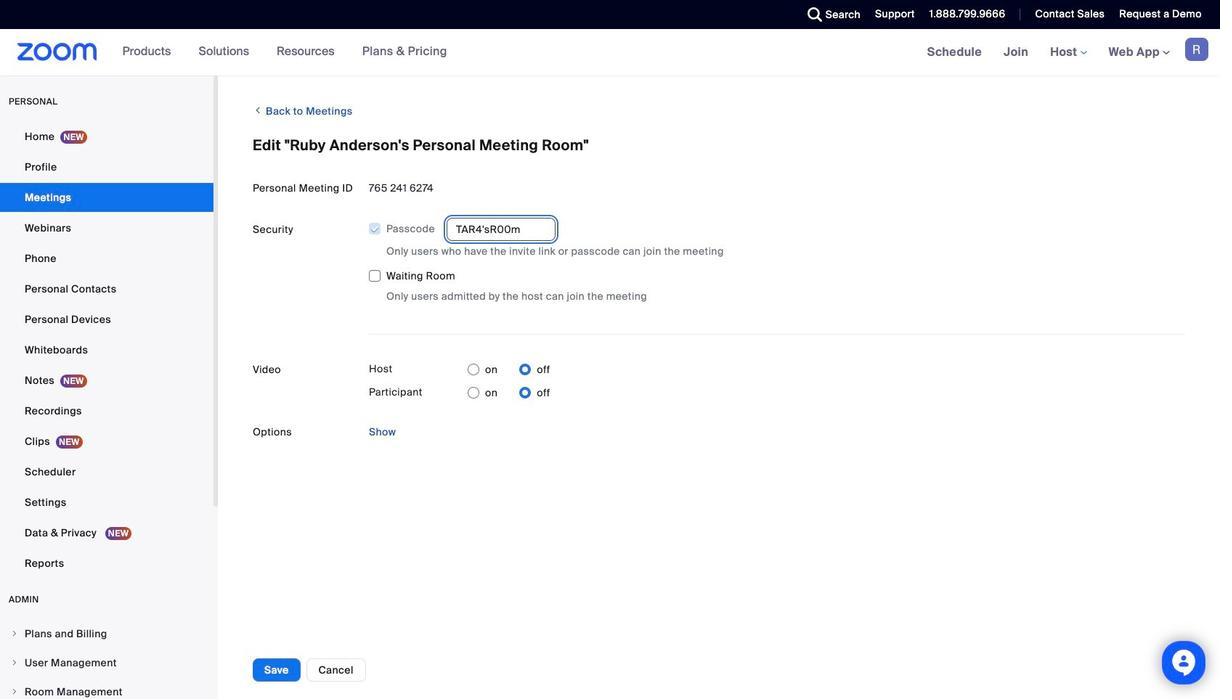 Task type: locate. For each thing, give the bounding box(es) containing it.
1 right image from the top
[[10, 630, 19, 638]]

1 vertical spatial menu item
[[0, 649, 214, 677]]

personal menu menu
[[0, 122, 214, 580]]

0 vertical spatial right image
[[10, 630, 19, 638]]

zoom logo image
[[17, 43, 97, 61]]

left image
[[253, 103, 263, 118]]

profile picture image
[[1185, 38, 1209, 61]]

3 right image from the top
[[10, 688, 19, 697]]

right image
[[10, 630, 19, 638], [10, 659, 19, 668], [10, 688, 19, 697]]

2 option group from the top
[[468, 382, 550, 405]]

2 vertical spatial right image
[[10, 688, 19, 697]]

1 vertical spatial right image
[[10, 659, 19, 668]]

0 vertical spatial menu item
[[0, 620, 214, 648]]

1 option group from the top
[[468, 358, 550, 382]]

None text field
[[447, 218, 556, 241]]

group
[[368, 218, 1185, 305]]

banner
[[0, 29, 1220, 76]]

2 vertical spatial menu item
[[0, 678, 214, 699]]

option group
[[468, 358, 550, 382], [468, 382, 550, 405]]

menu item
[[0, 620, 214, 648], [0, 649, 214, 677], [0, 678, 214, 699]]

2 right image from the top
[[10, 659, 19, 668]]



Task type: vqa. For each thing, say whether or not it's contained in the screenshot.
right image
yes



Task type: describe. For each thing, give the bounding box(es) containing it.
1 menu item from the top
[[0, 620, 214, 648]]

admin menu menu
[[0, 620, 214, 699]]

right image for 3rd menu item
[[10, 688, 19, 697]]

right image for 1st menu item from the top
[[10, 630, 19, 638]]

meetings navigation
[[916, 29, 1220, 76]]

2 menu item from the top
[[0, 649, 214, 677]]

3 menu item from the top
[[0, 678, 214, 699]]

right image for second menu item
[[10, 659, 19, 668]]

product information navigation
[[112, 29, 458, 76]]



